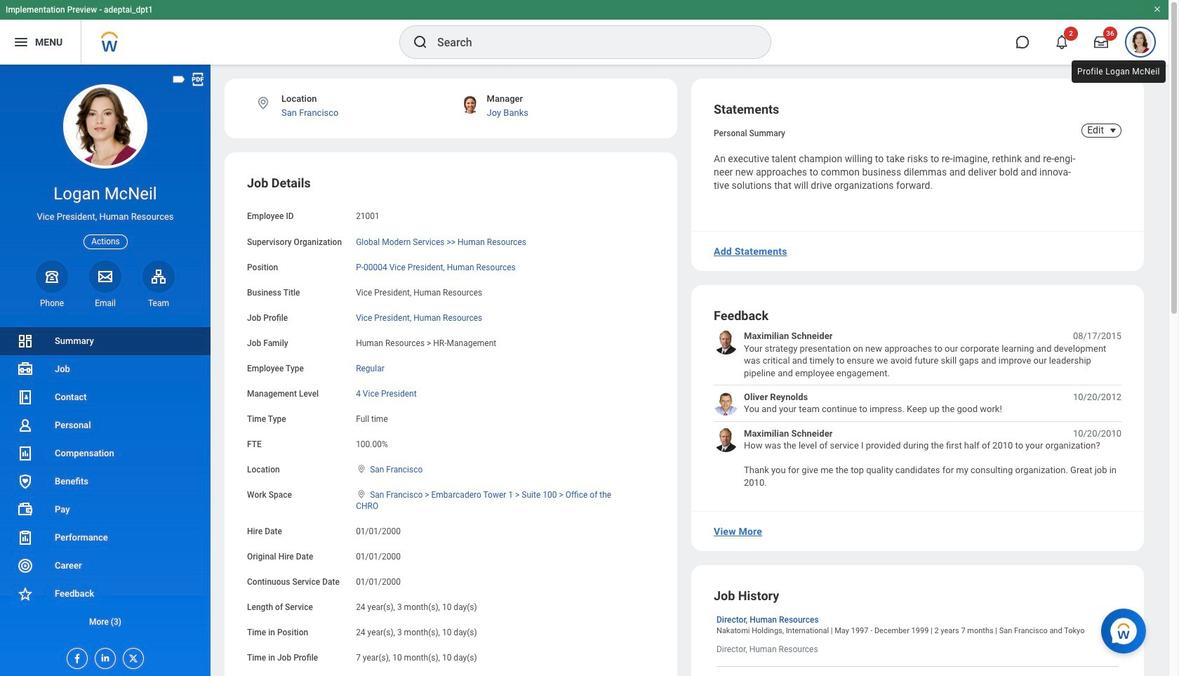 Task type: locate. For each thing, give the bounding box(es) containing it.
search image
[[412, 34, 429, 51]]

job image
[[17, 361, 34, 378]]

0 vertical spatial employee's photo (maximilian schneider) image
[[714, 330, 739, 355]]

performance image
[[17, 529, 34, 546]]

tag image
[[171, 72, 187, 87]]

email logan mcneil element
[[89, 298, 121, 309]]

profile logan mcneil image
[[1130, 31, 1152, 56]]

pay image
[[17, 501, 34, 518]]

location image
[[356, 490, 367, 499]]

tooltip
[[1069, 58, 1169, 86]]

1 horizontal spatial list
[[714, 330, 1122, 489]]

employee's photo (maximilian schneider) image down employee's photo (oliver reynolds)
[[714, 428, 739, 452]]

linkedin image
[[95, 649, 111, 663]]

summary image
[[17, 333, 34, 350]]

employee's photo (oliver reynolds) image
[[714, 391, 739, 416]]

view printable version (pdf) image
[[190, 72, 206, 87]]

group
[[247, 175, 655, 664]]

1 vertical spatial employee's photo (maximilian schneider) image
[[714, 428, 739, 452]]

1 horizontal spatial location image
[[356, 464, 367, 474]]

banner
[[0, 0, 1169, 65]]

personal image
[[17, 417, 34, 434]]

full time element
[[356, 411, 388, 424]]

justify image
[[13, 34, 29, 51]]

inbox large image
[[1095, 35, 1109, 49]]

list
[[0, 327, 211, 636], [714, 330, 1122, 489]]

employee's photo (maximilian schneider) image up employee's photo (oliver reynolds)
[[714, 330, 739, 355]]

0 horizontal spatial location image
[[256, 95, 271, 111]]

facebook image
[[67, 649, 83, 664]]

location image
[[256, 95, 271, 111], [356, 464, 367, 474]]

1 vertical spatial location image
[[356, 464, 367, 474]]

phone image
[[42, 268, 62, 285]]

navigation pane region
[[0, 65, 211, 676]]

employee's photo (maximilian schneider) image
[[714, 330, 739, 355], [714, 428, 739, 452]]



Task type: vqa. For each thing, say whether or not it's contained in the screenshot.
People to the left
no



Task type: describe. For each thing, give the bounding box(es) containing it.
compensation image
[[17, 445, 34, 462]]

close environment banner image
[[1154, 5, 1162, 13]]

0 horizontal spatial list
[[0, 327, 211, 636]]

mail image
[[97, 268, 114, 285]]

team logan mcneil element
[[143, 298, 175, 309]]

contact image
[[17, 389, 34, 406]]

career image
[[17, 557, 34, 574]]

benefits image
[[17, 473, 34, 490]]

x image
[[124, 649, 139, 664]]

feedback image
[[17, 586, 34, 602]]

personal summary element
[[714, 126, 786, 138]]

caret down image
[[1105, 125, 1122, 136]]

Search Workday  search field
[[437, 27, 742, 58]]

2 employee's photo (maximilian schneider) image from the top
[[714, 428, 739, 452]]

0 vertical spatial location image
[[256, 95, 271, 111]]

1 employee's photo (maximilian schneider) image from the top
[[714, 330, 739, 355]]

phone logan mcneil element
[[36, 298, 68, 309]]

view team image
[[150, 268, 167, 285]]

notifications large image
[[1055, 35, 1069, 49]]



